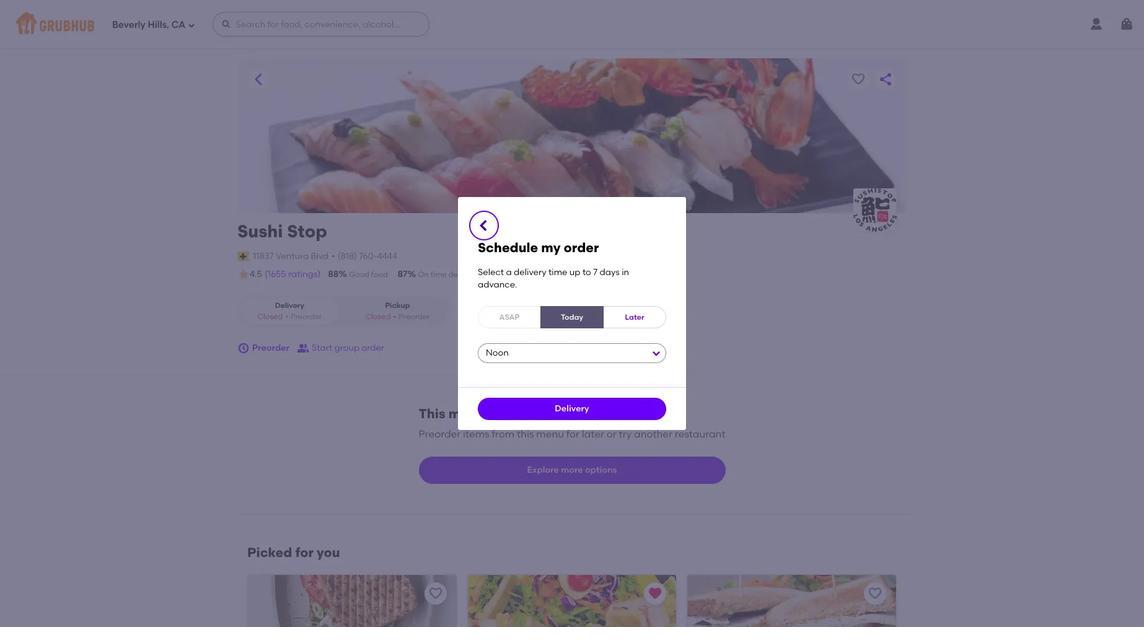 Task type: vqa. For each thing, say whether or not it's contained in the screenshot.
Last name Text Box
no



Task type: locate. For each thing, give the bounding box(es) containing it.
0 horizontal spatial save this restaurant image
[[428, 586, 443, 601]]

delivery for 87
[[449, 270, 477, 279]]

save this restaurant button for lazy daisy of beverly hills logo
[[864, 583, 887, 605]]

0 horizontal spatial svg image
[[222, 19, 232, 29]]

menu
[[449, 406, 485, 422], [537, 429, 564, 440]]

1 closed from the left
[[258, 312, 283, 321]]

(1655 ratings)
[[265, 269, 321, 280]]

svg image
[[1120, 17, 1135, 32], [188, 21, 196, 29], [238, 342, 250, 355]]

1 horizontal spatial closed
[[366, 312, 391, 321]]

start
[[312, 343, 333, 353]]

1 horizontal spatial delivery
[[555, 404, 590, 414]]

svg image right ca
[[222, 19, 232, 29]]

later
[[582, 429, 605, 440]]

87 left on
[[398, 269, 408, 280]]

preorder items from this menu for later or try another restaurant
[[419, 429, 726, 440]]

1 vertical spatial order
[[537, 270, 556, 279]]

picked
[[247, 545, 292, 560]]

explore more options
[[527, 465, 617, 475]]

preorder
[[291, 312, 322, 321], [399, 312, 430, 321], [252, 343, 290, 353], [419, 429, 461, 440]]

time
[[549, 267, 568, 278], [431, 270, 447, 279]]

• inside delivery closed • preorder
[[285, 312, 288, 321]]

isn't
[[488, 406, 515, 422]]

delivery inside delivery closed • preorder
[[275, 302, 305, 310]]

2 87 from the left
[[487, 269, 497, 280]]

star icon image
[[238, 269, 250, 281]]

1 horizontal spatial save this restaurant image
[[851, 72, 866, 87]]

later
[[625, 313, 645, 322]]

1 horizontal spatial 87
[[487, 269, 497, 280]]

hills,
[[148, 19, 169, 30]]

try
[[619, 429, 632, 440]]

2 horizontal spatial svg image
[[1120, 17, 1135, 32]]

•
[[332, 251, 335, 262], [285, 312, 288, 321], [393, 312, 396, 321]]

1 horizontal spatial svg image
[[238, 342, 250, 355]]

2 vertical spatial order
[[362, 343, 385, 353]]

option group
[[238, 296, 450, 327]]

87 left a
[[487, 269, 497, 280]]

right
[[583, 406, 614, 422]]

food
[[371, 270, 388, 279]]

0 horizontal spatial delivery
[[449, 270, 477, 279]]

11837 ventura blvd
[[253, 251, 329, 262]]

1 horizontal spatial •
[[332, 251, 335, 262]]

explore
[[527, 465, 559, 475]]

4444
[[377, 251, 398, 262]]

select a delivery time up to 7 days in advance.
[[478, 267, 630, 290]]

time left 'up'
[[549, 267, 568, 278]]

closed inside pickup closed • preorder
[[366, 312, 391, 321]]

time right on
[[431, 270, 447, 279]]

menu up items on the bottom
[[449, 406, 485, 422]]

11837
[[253, 251, 274, 262]]

order up to
[[564, 240, 599, 255]]

save this restaurant image
[[851, 72, 866, 87], [428, 586, 443, 601], [868, 586, 883, 601]]

0 horizontal spatial 87
[[398, 269, 408, 280]]

0 vertical spatial for
[[567, 429, 580, 440]]

schedule
[[478, 240, 538, 255]]

for
[[567, 429, 580, 440], [295, 545, 314, 560]]

another
[[634, 429, 673, 440]]

0 horizontal spatial order
[[362, 343, 385, 353]]

subscription pass image
[[238, 252, 250, 262]]

this menu isn't available right now
[[419, 406, 644, 422]]

svg image up the schedule at left top
[[477, 218, 492, 233]]

order right group
[[362, 343, 385, 353]]

svg image
[[222, 19, 232, 29], [477, 218, 492, 233]]

delivery inside select a delivery time up to 7 days in advance.
[[514, 267, 547, 278]]

7
[[594, 267, 598, 278]]

on
[[418, 270, 429, 279]]

760-
[[359, 251, 377, 262]]

svg image inside preorder button
[[238, 342, 250, 355]]

preorder inside button
[[252, 343, 290, 353]]

preorder inside pickup closed • preorder
[[399, 312, 430, 321]]

save this restaurant image for joe & the juice logo
[[428, 586, 443, 601]]

order
[[564, 240, 599, 255], [537, 270, 556, 279], [362, 343, 385, 353]]

1 horizontal spatial menu
[[537, 429, 564, 440]]

options
[[585, 465, 617, 475]]

delivery left select
[[449, 270, 477, 279]]

delivery for schedule my order
[[514, 267, 547, 278]]

save this restaurant button
[[848, 68, 870, 91], [425, 583, 447, 605], [864, 583, 887, 605]]

(818) 760-4444 button
[[338, 250, 398, 263]]

preorder inside delivery closed • preorder
[[291, 312, 322, 321]]

2 horizontal spatial order
[[564, 240, 599, 255]]

0 horizontal spatial •
[[285, 312, 288, 321]]

1 87 from the left
[[398, 269, 408, 280]]

87 for on time delivery
[[398, 269, 408, 280]]

• for pickup closed • preorder
[[393, 312, 396, 321]]

1 vertical spatial for
[[295, 545, 314, 560]]

closed up preorder button
[[258, 312, 283, 321]]

• inside pickup closed • preorder
[[393, 312, 396, 321]]

• down "pickup"
[[393, 312, 396, 321]]

in
[[622, 267, 630, 278]]

1 horizontal spatial delivery
[[514, 267, 547, 278]]

closed
[[258, 312, 283, 321], [366, 312, 391, 321]]

pickup
[[385, 302, 410, 310]]

good
[[349, 270, 370, 279]]

2 horizontal spatial •
[[393, 312, 396, 321]]

order inside button
[[362, 343, 385, 353]]

joe & the juice logo image
[[248, 575, 457, 628]]

delivery right a
[[514, 267, 547, 278]]

1 horizontal spatial time
[[549, 267, 568, 278]]

0 vertical spatial order
[[564, 240, 599, 255]]

for left you
[[295, 545, 314, 560]]

preorder left people icon
[[252, 343, 290, 353]]

advance.
[[478, 280, 518, 290]]

asap
[[500, 313, 520, 322]]

closed down "pickup"
[[366, 312, 391, 321]]

87
[[398, 269, 408, 280], [487, 269, 497, 280]]

• right blvd
[[332, 251, 335, 262]]

0 horizontal spatial closed
[[258, 312, 283, 321]]

1 horizontal spatial for
[[567, 429, 580, 440]]

delivery
[[514, 267, 547, 278], [449, 270, 477, 279]]

2 horizontal spatial save this restaurant image
[[868, 586, 883, 601]]

select
[[478, 267, 504, 278]]

1 vertical spatial delivery
[[555, 404, 590, 414]]

delivery inside 'button'
[[555, 404, 590, 414]]

beverly hills, ca
[[112, 19, 186, 30]]

delivery up "preorder items from this menu for later or try another restaurant" at the bottom of the page
[[555, 404, 590, 414]]

0 vertical spatial svg image
[[222, 19, 232, 29]]

start group order
[[312, 343, 385, 353]]

1 vertical spatial menu
[[537, 429, 564, 440]]

preorder down "pickup"
[[399, 312, 430, 321]]

closed inside delivery closed • preorder
[[258, 312, 283, 321]]

sushi
[[238, 221, 283, 242]]

ventura
[[276, 251, 309, 262]]

1 vertical spatial svg image
[[477, 218, 492, 233]]

more
[[561, 465, 583, 475]]

menu down available
[[537, 429, 564, 440]]

delivery down (1655 ratings)
[[275, 302, 305, 310]]

stop
[[287, 221, 327, 242]]

• up preorder button
[[285, 312, 288, 321]]

blvd
[[311, 251, 329, 262]]

delivery
[[275, 302, 305, 310], [555, 404, 590, 414]]

preorder down this
[[419, 429, 461, 440]]

0 horizontal spatial for
[[295, 545, 314, 560]]

order right correct
[[537, 270, 556, 279]]

saved restaurant image
[[648, 586, 663, 601]]

to
[[583, 267, 592, 278]]

0 vertical spatial delivery
[[275, 302, 305, 310]]

people icon image
[[297, 342, 309, 355]]

for left later
[[567, 429, 580, 440]]

88
[[328, 269, 339, 280]]

preorder up people icon
[[291, 312, 322, 321]]

0 vertical spatial menu
[[449, 406, 485, 422]]

option group containing delivery closed • preorder
[[238, 296, 450, 327]]

2 closed from the left
[[366, 312, 391, 321]]

0 horizontal spatial delivery
[[275, 302, 305, 310]]

• (818) 760-4444
[[332, 251, 398, 262]]



Task type: describe. For each thing, give the bounding box(es) containing it.
schedule my order
[[478, 240, 599, 255]]

1 horizontal spatial order
[[537, 270, 556, 279]]

87 for correct order
[[487, 269, 497, 280]]

share icon image
[[879, 72, 894, 87]]

up
[[570, 267, 581, 278]]

closed for delivery
[[258, 312, 283, 321]]

(1655
[[265, 269, 286, 280]]

a
[[506, 267, 512, 278]]

or
[[607, 429, 617, 440]]

from
[[492, 429, 515, 440]]

days
[[600, 267, 620, 278]]

asap button
[[478, 307, 541, 329]]

time inside select a delivery time up to 7 days in advance.
[[549, 267, 568, 278]]

this
[[419, 406, 446, 422]]

beverly
[[112, 19, 146, 30]]

ca
[[171, 19, 186, 30]]

lazy daisy of beverly hills logo image
[[688, 575, 897, 628]]

delivery button
[[478, 398, 667, 421]]

0 horizontal spatial menu
[[449, 406, 485, 422]]

today
[[561, 313, 584, 322]]

this
[[517, 429, 534, 440]]

sushi stop
[[238, 221, 327, 242]]

4.5
[[250, 269, 262, 280]]

group
[[335, 343, 360, 353]]

closed for pickup
[[366, 312, 391, 321]]

correct
[[507, 270, 535, 279]]

save this restaurant image for lazy daisy of beverly hills logo
[[868, 586, 883, 601]]

caret left icon image
[[251, 72, 266, 87]]

delivery closed • preorder
[[258, 302, 322, 321]]

jinky's cafe logo image
[[468, 575, 677, 628]]

0 horizontal spatial time
[[431, 270, 447, 279]]

order for schedule my order
[[564, 240, 599, 255]]

my
[[542, 240, 561, 255]]

pickup closed • preorder
[[366, 302, 430, 321]]

correct order
[[507, 270, 556, 279]]

1 horizontal spatial svg image
[[477, 218, 492, 233]]

ratings)
[[288, 269, 321, 280]]

restaurant
[[675, 429, 726, 440]]

11837 ventura blvd button
[[253, 250, 329, 264]]

0 horizontal spatial svg image
[[188, 21, 196, 29]]

delivery for delivery closed • preorder
[[275, 302, 305, 310]]

on time delivery
[[418, 270, 477, 279]]

delivery for delivery
[[555, 404, 590, 414]]

sushi stop logo image
[[854, 189, 897, 232]]

explore more options button
[[419, 457, 726, 484]]

saved restaurant button
[[645, 583, 667, 605]]

good food
[[349, 270, 388, 279]]

svg image inside main navigation navigation
[[222, 19, 232, 29]]

preorder button
[[238, 337, 290, 360]]

start group order button
[[297, 337, 385, 360]]

(818)
[[338, 251, 357, 262]]

later button
[[603, 307, 667, 329]]

order for start group order
[[362, 343, 385, 353]]

now
[[617, 406, 644, 422]]

• for delivery closed • preorder
[[285, 312, 288, 321]]

items
[[463, 429, 490, 440]]

today button
[[541, 307, 604, 329]]

available
[[519, 406, 580, 422]]

you
[[317, 545, 340, 560]]

save this restaurant button for joe & the juice logo
[[425, 583, 447, 605]]

main navigation navigation
[[0, 0, 1145, 48]]

picked for you
[[247, 545, 340, 560]]



